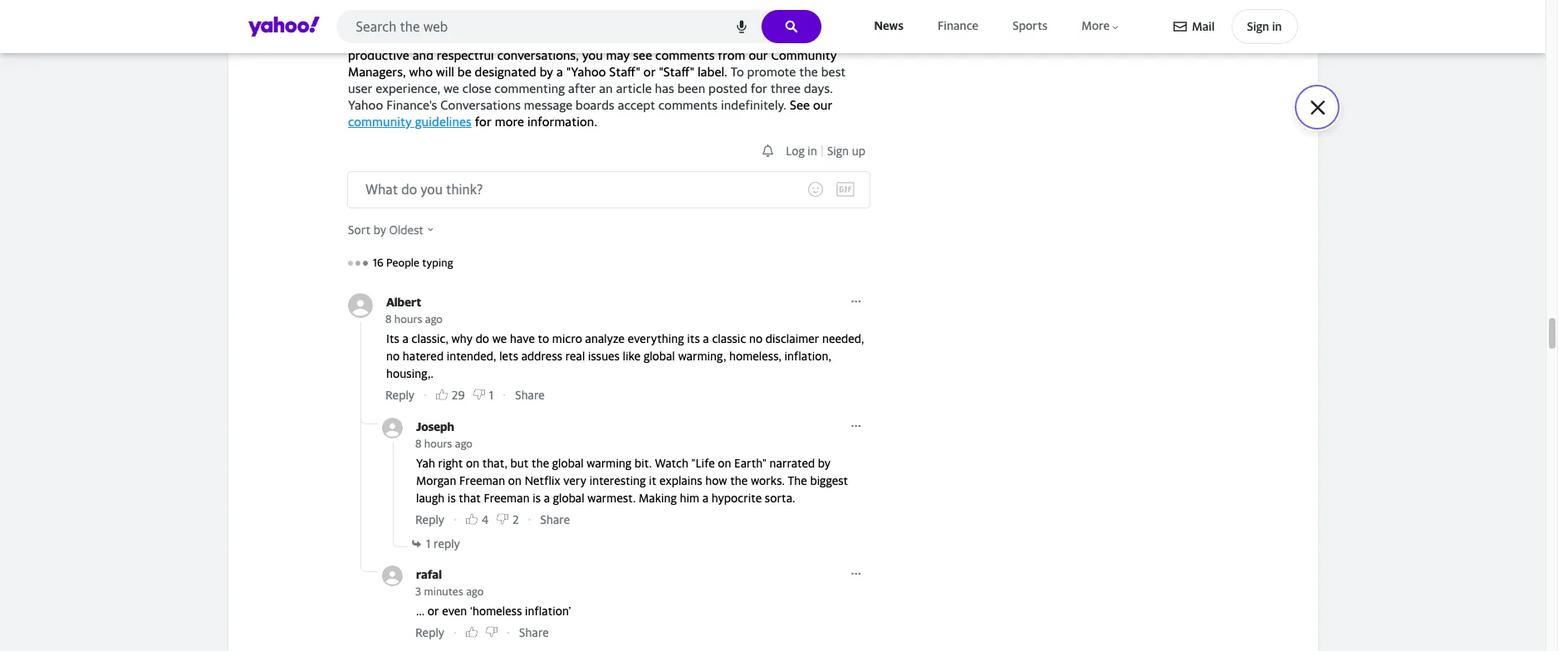 Task type: describe. For each thing, give the bounding box(es) containing it.
sign in link
[[1231, 9, 1298, 44]]

sports link
[[1009, 15, 1051, 37]]

sports
[[1013, 19, 1048, 33]]

in
[[1272, 19, 1282, 33]]

news
[[874, 19, 904, 33]]

search image
[[784, 20, 798, 33]]

toolbar containing mail
[[1174, 9, 1298, 44]]

finance
[[938, 19, 979, 33]]

finance link
[[934, 15, 982, 37]]



Task type: locate. For each thing, give the bounding box(es) containing it.
more button
[[1078, 15, 1124, 37]]

mail
[[1192, 19, 1215, 33]]

None search field
[[336, 10, 821, 48]]

Search query text field
[[336, 10, 821, 43]]

more
[[1082, 19, 1110, 33]]

mail link
[[1174, 12, 1215, 42]]

toolbar
[[1174, 9, 1298, 44]]

news link
[[871, 15, 907, 37]]

sign in
[[1247, 19, 1282, 33]]

sign
[[1247, 19, 1269, 33]]



Task type: vqa. For each thing, say whether or not it's contained in the screenshot.
you
no



